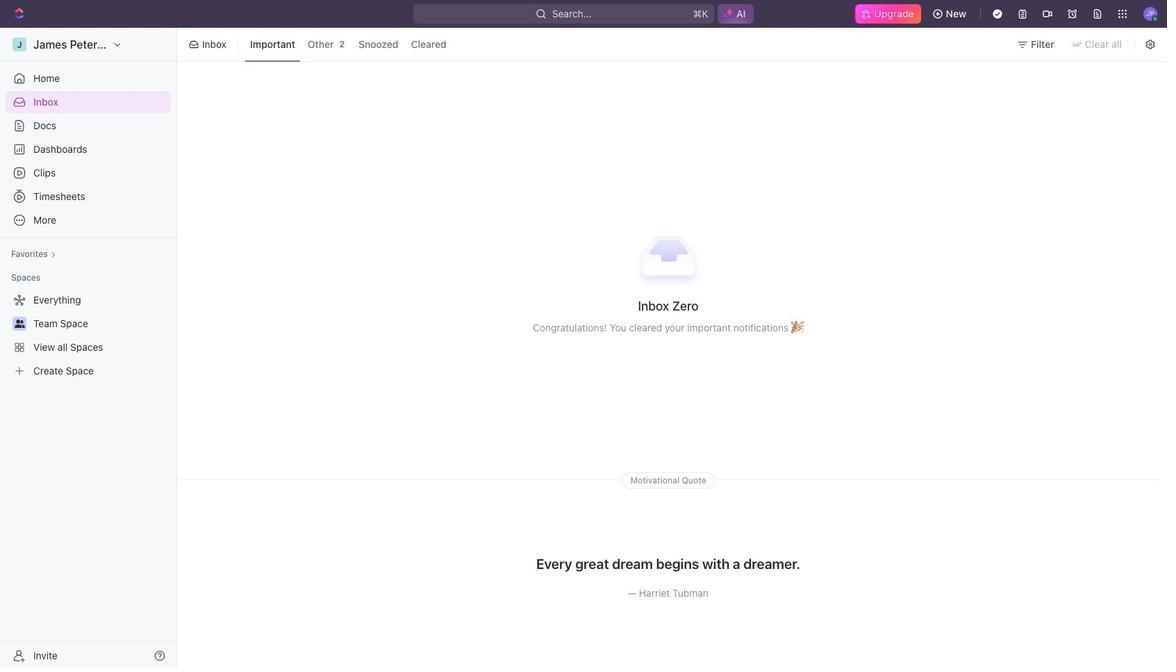 Task type: locate. For each thing, give the bounding box(es) containing it.
tree
[[6, 289, 171, 382]]

tab list
[[243, 25, 454, 64]]

james peterson's workspace, , element
[[13, 38, 26, 51]]



Task type: describe. For each thing, give the bounding box(es) containing it.
tree inside sidebar navigation
[[6, 289, 171, 382]]

user group image
[[14, 320, 25, 328]]

sidebar navigation
[[0, 28, 180, 669]]



Task type: vqa. For each thing, say whether or not it's contained in the screenshot.
Search tasks... 'text box'
no



